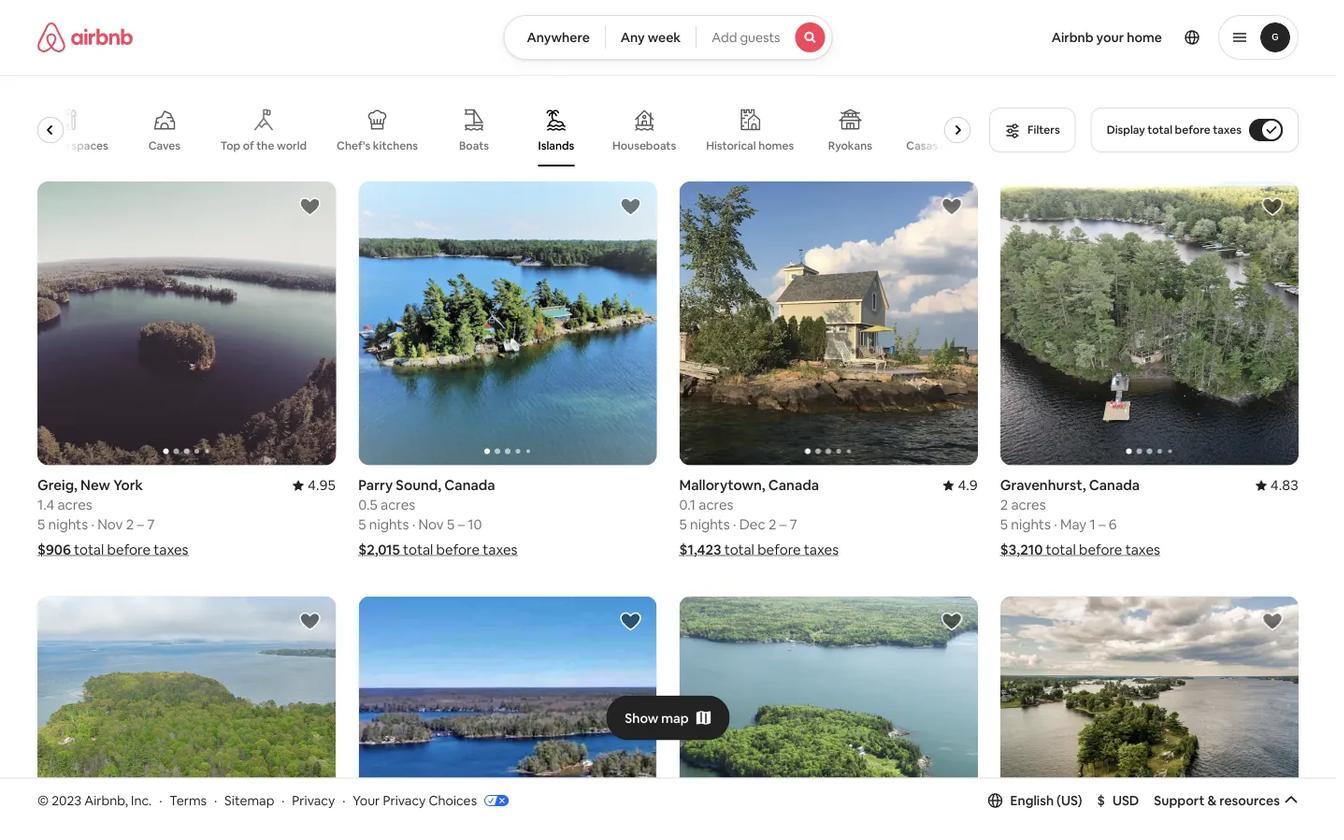 Task type: locate. For each thing, give the bounding box(es) containing it.
5 down 0.1
[[680, 515, 687, 534]]

canada for mallorytown,
[[769, 476, 820, 494]]

1 acres from the left
[[58, 496, 92, 514]]

new
[[81, 476, 110, 494]]

nov down sound, at bottom
[[419, 515, 444, 534]]

choices
[[429, 792, 477, 809]]

4 5 from the left
[[680, 515, 687, 534]]

total inside parry sound, canada 0.5 acres 5 nights · nov 5 – 10 $2,015 total before taxes
[[403, 541, 433, 559]]

privacy right your
[[383, 792, 426, 809]]

add to wishlist: addison, maine image
[[941, 610, 963, 633]]

canada inside gravenhurst, canada 2 acres 5 nights · may 1 – 6 $3,210 total before taxes
[[1090, 476, 1140, 494]]

5 inside mallorytown, canada 0.1 acres 5 nights · dec 2 – 7 $1,423 total before taxes
[[680, 515, 687, 534]]

before down 10
[[437, 541, 480, 559]]

5
[[37, 515, 45, 534], [359, 515, 366, 534], [447, 515, 455, 534], [680, 515, 687, 534], [1001, 515, 1009, 534]]

nights up $3,210
[[1012, 515, 1051, 534]]

casas
[[907, 138, 938, 153]]

4 – from the left
[[1099, 515, 1106, 534]]

usd
[[1113, 792, 1140, 809]]

privacy left your
[[292, 792, 335, 809]]

add to wishlist: alexandria bay, new york image
[[1262, 610, 1285, 633]]

· down sound, at bottom
[[412, 515, 416, 534]]

nights
[[48, 515, 88, 534], [369, 515, 409, 534], [690, 515, 730, 534], [1012, 515, 1051, 534]]

· down new
[[91, 515, 94, 534]]

add to wishlist: parry sound, canada image
[[620, 196, 642, 218]]

resources
[[1220, 792, 1281, 809]]

5 5 from the left
[[1001, 515, 1009, 534]]

2 canada from the left
[[769, 476, 820, 494]]

historical homes
[[707, 138, 795, 153]]

2 inside gravenhurst, canada 2 acres 5 nights · may 1 – 6 $3,210 total before taxes
[[1001, 496, 1009, 514]]

nights up $2,015
[[369, 515, 409, 534]]

add to wishlist: mallorytown, canada image
[[941, 196, 963, 218]]

show
[[625, 710, 659, 727]]

2 5 from the left
[[359, 515, 366, 534]]

1 horizontal spatial nov
[[419, 515, 444, 534]]

2 nov from the left
[[419, 515, 444, 534]]

1 nights from the left
[[48, 515, 88, 534]]

total down the dec
[[725, 541, 755, 559]]

3 canada from the left
[[1090, 476, 1140, 494]]

2 7 from the left
[[790, 515, 798, 534]]

greig, new york 1.4 acres 5 nights · nov 2 – 7 $906 total before taxes
[[37, 476, 189, 559]]

nov for 2
[[97, 515, 123, 534]]

· left the dec
[[733, 515, 737, 534]]

2 right the dec
[[769, 515, 777, 534]]

before
[[1176, 123, 1211, 137], [107, 541, 151, 559], [437, 541, 480, 559], [758, 541, 801, 559], [1080, 541, 1123, 559]]

add to wishlist: gravenhurst, canada image
[[1262, 196, 1285, 218]]

total
[[1148, 123, 1173, 137], [74, 541, 104, 559], [403, 541, 433, 559], [725, 541, 755, 559], [1046, 541, 1077, 559]]

nov
[[97, 515, 123, 534], [419, 515, 444, 534]]

before down 1
[[1080, 541, 1123, 559]]

historical
[[707, 138, 757, 153]]

©
[[37, 792, 49, 809]]

before right display
[[1176, 123, 1211, 137]]

sitemap
[[225, 792, 274, 809]]

·
[[91, 515, 94, 534], [412, 515, 416, 534], [733, 515, 737, 534], [1055, 515, 1058, 534], [159, 792, 162, 809], [214, 792, 217, 809], [282, 792, 285, 809], [343, 792, 346, 809]]

acres down sound, at bottom
[[381, 496, 416, 514]]

2 down york
[[126, 515, 134, 534]]

total inside "greig, new york 1.4 acres 5 nights · nov 2 – 7 $906 total before taxes"
[[74, 541, 104, 559]]

total right $906
[[74, 541, 104, 559]]

4.9 out of 5 average rating image
[[943, 476, 978, 494]]

0 horizontal spatial canada
[[445, 476, 495, 494]]

1 horizontal spatial privacy
[[383, 792, 426, 809]]

nov for 5
[[419, 515, 444, 534]]

support & resources
[[1155, 792, 1281, 809]]

gravenhurst, canada 2 acres 5 nights · may 1 – 6 $3,210 total before taxes
[[1001, 476, 1161, 559]]

acres down the greig,
[[58, 496, 92, 514]]

2 down gravenhurst, in the bottom of the page
[[1001, 496, 1009, 514]]

homes
[[759, 138, 795, 153]]

0 horizontal spatial 7
[[147, 515, 155, 534]]

home
[[1128, 29, 1163, 46]]

2 acres from the left
[[381, 496, 416, 514]]

canada
[[445, 476, 495, 494], [769, 476, 820, 494], [1090, 476, 1140, 494]]

5 down 0.5
[[359, 515, 366, 534]]

terms · sitemap · privacy ·
[[170, 792, 346, 809]]

7 inside "greig, new york 1.4 acres 5 nights · nov 2 – 7 $906 total before taxes"
[[147, 515, 155, 534]]

guests
[[740, 29, 781, 46]]

1 7 from the left
[[147, 515, 155, 534]]

support & resources button
[[1155, 792, 1299, 809]]

2 horizontal spatial 2
[[1001, 496, 1009, 514]]

0.1
[[680, 496, 696, 514]]

– inside gravenhurst, canada 2 acres 5 nights · may 1 – 6 $3,210 total before taxes
[[1099, 515, 1106, 534]]

6
[[1109, 515, 1117, 534]]

– inside parry sound, canada 0.5 acres 5 nights · nov 5 – 10 $2,015 total before taxes
[[458, 515, 465, 534]]

– right 1
[[1099, 515, 1106, 534]]

canada right the mallorytown,
[[769, 476, 820, 494]]

before down york
[[107, 541, 151, 559]]

display total before taxes
[[1107, 123, 1242, 137]]

caves
[[148, 138, 181, 153]]

3 nights from the left
[[690, 515, 730, 534]]

5 down 1.4
[[37, 515, 45, 534]]

0 horizontal spatial 2
[[126, 515, 134, 534]]

· left may at bottom
[[1055, 515, 1058, 534]]

taxes
[[1214, 123, 1242, 137], [154, 541, 189, 559], [483, 541, 518, 559], [804, 541, 839, 559], [1126, 541, 1161, 559]]

– down york
[[137, 515, 144, 534]]

5 up $3,210
[[1001, 515, 1009, 534]]

taxes inside parry sound, canada 0.5 acres 5 nights · nov 5 – 10 $2,015 total before taxes
[[483, 541, 518, 559]]

group
[[24, 94, 1004, 167], [37, 182, 336, 465], [359, 182, 657, 465], [680, 182, 978, 465], [1001, 182, 1300, 465], [37, 596, 336, 823], [359, 596, 657, 823], [680, 596, 978, 823], [1001, 596, 1300, 823]]

$1,423
[[680, 541, 722, 559]]

canada inside mallorytown, canada 0.1 acres 5 nights · dec 2 – 7 $1,423 total before taxes
[[769, 476, 820, 494]]

your
[[353, 792, 380, 809]]

any week button
[[605, 15, 697, 60]]

none search field containing anywhere
[[504, 15, 833, 60]]

show map
[[625, 710, 689, 727]]

2 inside "greig, new york 1.4 acres 5 nights · nov 2 – 7 $906 total before taxes"
[[126, 515, 134, 534]]

total right $2,015
[[403, 541, 433, 559]]

–
[[137, 515, 144, 534], [458, 515, 465, 534], [780, 515, 787, 534], [1099, 515, 1106, 534]]

acres
[[58, 496, 92, 514], [381, 496, 416, 514], [699, 496, 734, 514], [1012, 496, 1047, 514]]

$906
[[37, 541, 71, 559]]

– right the dec
[[780, 515, 787, 534]]

top of the world
[[221, 138, 307, 153]]

terms
[[170, 792, 207, 809]]

1 – from the left
[[137, 515, 144, 534]]

4.83 out of 5 average rating image
[[1256, 476, 1300, 494]]

None search field
[[504, 15, 833, 60]]

nov down new
[[97, 515, 123, 534]]

sitemap link
[[225, 792, 274, 809]]

– left 10
[[458, 515, 465, 534]]

before down the dec
[[758, 541, 801, 559]]

total down may at bottom
[[1046, 541, 1077, 559]]

nights up $1,423
[[690, 515, 730, 534]]

spaces
[[71, 138, 108, 153]]

1 horizontal spatial canada
[[769, 476, 820, 494]]

0 horizontal spatial nov
[[97, 515, 123, 534]]

3 acres from the left
[[699, 496, 734, 514]]

3 5 from the left
[[447, 515, 455, 534]]

1 privacy from the left
[[292, 792, 335, 809]]

4 acres from the left
[[1012, 496, 1047, 514]]

1 canada from the left
[[445, 476, 495, 494]]

acres down gravenhurst, in the bottom of the page
[[1012, 496, 1047, 514]]

1 nov from the left
[[97, 515, 123, 534]]

total right display
[[1148, 123, 1173, 137]]

1
[[1090, 515, 1096, 534]]

1 horizontal spatial 2
[[769, 515, 777, 534]]

4 nights from the left
[[1012, 515, 1051, 534]]

2 horizontal spatial canada
[[1090, 476, 1140, 494]]

canada up 10
[[445, 476, 495, 494]]

nights inside mallorytown, canada 0.1 acres 5 nights · dec 2 – 7 $1,423 total before taxes
[[690, 515, 730, 534]]

· inside "greig, new york 1.4 acres 5 nights · nov 2 – 7 $906 total before taxes"
[[91, 515, 94, 534]]

1 horizontal spatial 7
[[790, 515, 798, 534]]

5 left 10
[[447, 515, 455, 534]]

acres down the mallorytown,
[[699, 496, 734, 514]]

· right terms
[[214, 792, 217, 809]]

total inside gravenhurst, canada 2 acres 5 nights · may 1 – 6 $3,210 total before taxes
[[1046, 541, 1077, 559]]

boats
[[459, 138, 489, 153]]

2 – from the left
[[458, 515, 465, 534]]

0 horizontal spatial privacy
[[292, 792, 335, 809]]

4.95
[[308, 476, 336, 494]]

nights up $906
[[48, 515, 88, 534]]

2 nights from the left
[[369, 515, 409, 534]]

· left your
[[343, 792, 346, 809]]

acres inside "greig, new york 1.4 acres 5 nights · nov 2 – 7 $906 total before taxes"
[[58, 496, 92, 514]]

2
[[1001, 496, 1009, 514], [126, 515, 134, 534], [769, 515, 777, 534]]

4.83
[[1271, 476, 1300, 494]]

filters button
[[990, 108, 1077, 152]]

3 – from the left
[[780, 515, 787, 534]]

sound,
[[396, 476, 442, 494]]

add to wishlist: yarmouth, maine image
[[299, 610, 321, 633]]

airbnb your home link
[[1041, 18, 1174, 57]]

· left privacy 'link'
[[282, 792, 285, 809]]

· inside mallorytown, canada 0.1 acres 5 nights · dec 2 – 7 $1,423 total before taxes
[[733, 515, 737, 534]]

add
[[712, 29, 738, 46]]

canada up 6
[[1090, 476, 1140, 494]]

display
[[1107, 123, 1146, 137]]

week
[[648, 29, 681, 46]]

7
[[147, 515, 155, 534], [790, 515, 798, 534]]

$2,015
[[359, 541, 400, 559]]

world
[[277, 138, 307, 153]]

1 5 from the left
[[37, 515, 45, 534]]

nov inside "greig, new york 1.4 acres 5 nights · nov 2 – 7 $906 total before taxes"
[[97, 515, 123, 534]]

kitchens
[[373, 138, 418, 153]]

your
[[1097, 29, 1125, 46]]

nov inside parry sound, canada 0.5 acres 5 nights · nov 5 – 10 $2,015 total before taxes
[[419, 515, 444, 534]]



Task type: describe. For each thing, give the bounding box(es) containing it.
casas particulares
[[907, 138, 1004, 153]]

nights inside gravenhurst, canada 2 acres 5 nights · may 1 – 6 $3,210 total before taxes
[[1012, 515, 1051, 534]]

1.4
[[37, 496, 54, 514]]

creative spaces
[[24, 138, 108, 153]]

mallorytown,
[[680, 476, 766, 494]]

4.9
[[958, 476, 978, 494]]

your privacy choices link
[[353, 792, 509, 810]]

your privacy choices
[[353, 792, 477, 809]]

chef's
[[337, 138, 371, 153]]

profile element
[[856, 0, 1300, 75]]

particulares
[[941, 138, 1004, 153]]

york
[[113, 476, 143, 494]]

total inside button
[[1148, 123, 1173, 137]]

houseboats
[[613, 138, 677, 153]]

canada inside parry sound, canada 0.5 acres 5 nights · nov 5 – 10 $2,015 total before taxes
[[445, 476, 495, 494]]

$
[[1098, 792, 1106, 809]]

before inside mallorytown, canada 0.1 acres 5 nights · dec 2 – 7 $1,423 total before taxes
[[758, 541, 801, 559]]

nights inside "greig, new york 1.4 acres 5 nights · nov 2 – 7 $906 total before taxes"
[[48, 515, 88, 534]]

mallorytown, canada 0.1 acres 5 nights · dec 2 – 7 $1,423 total before taxes
[[680, 476, 839, 559]]

show map button
[[606, 696, 730, 741]]

islands
[[538, 138, 575, 153]]

terms link
[[170, 792, 207, 809]]

taxes inside gravenhurst, canada 2 acres 5 nights · may 1 – 6 $3,210 total before taxes
[[1126, 541, 1161, 559]]

filters
[[1028, 123, 1061, 137]]

english
[[1011, 792, 1055, 809]]

(us)
[[1057, 792, 1083, 809]]

· inside gravenhurst, canada 2 acres 5 nights · may 1 – 6 $3,210 total before taxes
[[1055, 515, 1058, 534]]

any week
[[621, 29, 681, 46]]

may
[[1061, 515, 1087, 534]]

2023
[[52, 792, 82, 809]]

10
[[468, 515, 482, 534]]

acres inside mallorytown, canada 0.1 acres 5 nights · dec 2 – 7 $1,423 total before taxes
[[699, 496, 734, 514]]

· right the inc.
[[159, 792, 162, 809]]

dec
[[740, 515, 766, 534]]

gravenhurst,
[[1001, 476, 1087, 494]]

acres inside gravenhurst, canada 2 acres 5 nights · may 1 – 6 $3,210 total before taxes
[[1012, 496, 1047, 514]]

7 inside mallorytown, canada 0.1 acres 5 nights · dec 2 – 7 $1,423 total before taxes
[[790, 515, 798, 534]]

· inside parry sound, canada 0.5 acres 5 nights · nov 5 – 10 $2,015 total before taxes
[[412, 515, 416, 534]]

before inside gravenhurst, canada 2 acres 5 nights · may 1 – 6 $3,210 total before taxes
[[1080, 541, 1123, 559]]

the
[[257, 138, 274, 153]]

support
[[1155, 792, 1205, 809]]

ryokans
[[829, 138, 873, 153]]

add guests
[[712, 29, 781, 46]]

chef's kitchens
[[337, 138, 418, 153]]

2 inside mallorytown, canada 0.1 acres 5 nights · dec 2 – 7 $1,423 total before taxes
[[769, 515, 777, 534]]

canada for gravenhurst,
[[1090, 476, 1140, 494]]

group containing houseboats
[[24, 94, 1004, 167]]

add guests button
[[696, 15, 833, 60]]

add to wishlist: greig, new york image
[[299, 196, 321, 218]]

before inside "greig, new york 1.4 acres 5 nights · nov 2 – 7 $906 total before taxes"
[[107, 541, 151, 559]]

add to wishlist: muskoka lakes, canada image
[[620, 610, 642, 633]]

before inside button
[[1176, 123, 1211, 137]]

– inside "greig, new york 1.4 acres 5 nights · nov 2 – 7 $906 total before taxes"
[[137, 515, 144, 534]]

english (us)
[[1011, 792, 1083, 809]]

© 2023 airbnb, inc. ·
[[37, 792, 162, 809]]

5 inside "greig, new york 1.4 acres 5 nights · nov 2 – 7 $906 total before taxes"
[[37, 515, 45, 534]]

taxes inside mallorytown, canada 0.1 acres 5 nights · dec 2 – 7 $1,423 total before taxes
[[804, 541, 839, 559]]

total inside mallorytown, canada 0.1 acres 5 nights · dec 2 – 7 $1,423 total before taxes
[[725, 541, 755, 559]]

english (us) button
[[988, 792, 1083, 809]]

airbnb,
[[84, 792, 128, 809]]

parry sound, canada 0.5 acres 5 nights · nov 5 – 10 $2,015 total before taxes
[[359, 476, 518, 559]]

anywhere
[[527, 29, 590, 46]]

greig,
[[37, 476, 78, 494]]

nights inside parry sound, canada 0.5 acres 5 nights · nov 5 – 10 $2,015 total before taxes
[[369, 515, 409, 534]]

acres inside parry sound, canada 0.5 acres 5 nights · nov 5 – 10 $2,015 total before taxes
[[381, 496, 416, 514]]

airbnb
[[1052, 29, 1094, 46]]

of
[[243, 138, 254, 153]]

$3,210
[[1001, 541, 1043, 559]]

&
[[1208, 792, 1217, 809]]

inc.
[[131, 792, 152, 809]]

creative
[[24, 138, 69, 153]]

display total before taxes button
[[1092, 108, 1300, 152]]

anywhere button
[[504, 15, 606, 60]]

0.5
[[359, 496, 378, 514]]

top
[[221, 138, 241, 153]]

map
[[662, 710, 689, 727]]

– inside mallorytown, canada 0.1 acres 5 nights · dec 2 – 7 $1,423 total before taxes
[[780, 515, 787, 534]]

parry
[[359, 476, 393, 494]]

taxes inside "greig, new york 1.4 acres 5 nights · nov 2 – 7 $906 total before taxes"
[[154, 541, 189, 559]]

before inside parry sound, canada 0.5 acres 5 nights · nov 5 – 10 $2,015 total before taxes
[[437, 541, 480, 559]]

any
[[621, 29, 645, 46]]

2 privacy from the left
[[383, 792, 426, 809]]

4.95 out of 5 average rating image
[[293, 476, 336, 494]]

5 inside gravenhurst, canada 2 acres 5 nights · may 1 – 6 $3,210 total before taxes
[[1001, 515, 1009, 534]]

airbnb your home
[[1052, 29, 1163, 46]]

taxes inside display total before taxes button
[[1214, 123, 1242, 137]]

privacy link
[[292, 792, 335, 809]]

$ usd
[[1098, 792, 1140, 809]]



Task type: vqa. For each thing, say whether or not it's contained in the screenshot.
"Nov" inside the the Greig, New York 1.4 acres 5 nights · Nov 2 – 7 $906 total before taxes
yes



